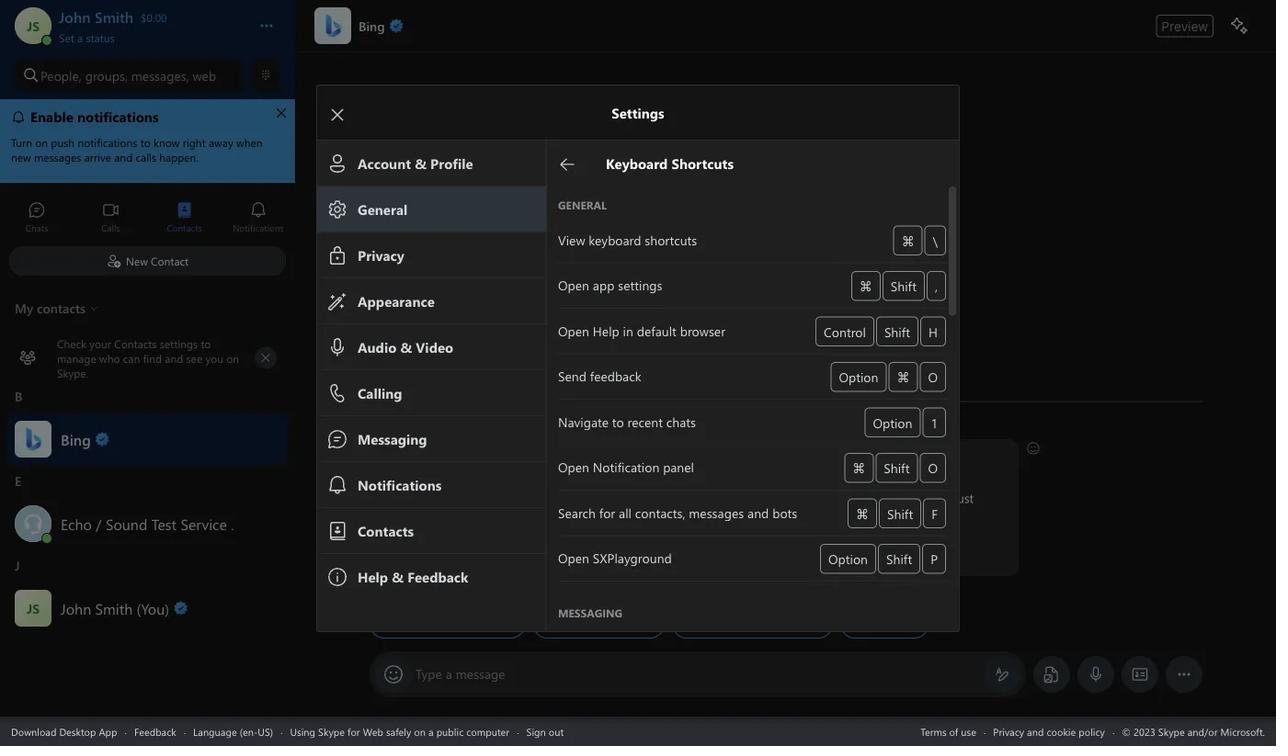 Task type: describe. For each thing, give the bounding box(es) containing it.
the
[[728, 617, 743, 632]]

and
[[602, 550, 624, 567]]

how inside 'button'
[[684, 617, 706, 632]]

a inside set a status button
[[77, 30, 83, 45]]

navigate to recent chats. option 1 element
[[547, 404, 959, 446]]

sign
[[527, 725, 546, 739]]

1 horizontal spatial you
[[559, 449, 579, 466]]

and
[[1027, 725, 1044, 739]]

Type a message text field
[[416, 666, 980, 685]]

something
[[716, 490, 775, 507]]

(openhands)
[[932, 549, 1001, 566]]

at
[[897, 490, 907, 507]]

write a rhyming poem button
[[533, 610, 665, 639]]

policy
[[1079, 725, 1105, 739]]

today?
[[583, 449, 619, 466]]

(en-
[[240, 725, 258, 739]]

download
[[11, 725, 56, 739]]

sometimes
[[588, 490, 649, 507]]

public
[[437, 725, 464, 739]]

privacy and cookie policy link
[[994, 725, 1105, 739]]

a right on
[[429, 725, 434, 739]]

if
[[628, 550, 634, 567]]

language (en-us)
[[193, 725, 273, 739]]

a inside write a rhyming poem button
[[574, 617, 579, 632]]

mad
[[869, 490, 894, 507]]

people, groups, messages, web button
[[15, 59, 244, 92]]

messages,
[[131, 67, 189, 84]]

view keyboard shortcuts. command \ element
[[547, 222, 959, 264]]

privacy and cookie policy
[[994, 725, 1105, 739]]

newtopic
[[544, 550, 596, 567]]

write
[[545, 617, 571, 632]]

newtopic . and if you want to give me feedback, just report a concern.
[[544, 550, 930, 567]]

feedback link
[[134, 725, 176, 739]]

john
[[61, 599, 91, 619]]

bing, 2:39 pm
[[370, 423, 436, 438]]

download desktop app link
[[11, 725, 117, 739]]

i inside "i'm an ai preview, so i'm still learning. sometimes i might say something weird. don't get mad at me, i'm just trying to get better! if you want to start over, type"
[[653, 490, 656, 507]]

send feedback. option command o element
[[547, 358, 959, 400]]

1 i'm from the left
[[380, 490, 397, 507]]

out
[[549, 725, 564, 739]]

bing,
[[370, 423, 394, 438]]

so
[[480, 490, 492, 507]]

help
[[532, 449, 556, 466]]

say
[[695, 490, 713, 507]]

sign out link
[[527, 725, 564, 739]]

feedback,
[[753, 550, 806, 567]]

groups,
[[85, 67, 128, 84]]

service
[[181, 514, 227, 534]]

you inside "i'm an ai preview, so i'm still learning. sometimes i might say something weird. don't get mad at me, i'm just trying to get better! if you want to start over, type"
[[390, 550, 411, 567]]

discover
[[400, 618, 445, 631]]

2 i'm from the left
[[496, 490, 513, 507]]

privacy
[[994, 725, 1025, 739]]

give
[[706, 550, 729, 567]]

echo
[[61, 514, 92, 534]]

is
[[430, 449, 438, 466]]

me inside button
[[871, 617, 886, 632]]

ai
[[417, 490, 428, 507]]

of
[[950, 725, 959, 739]]

type
[[416, 666, 442, 683]]

b group
[[0, 382, 295, 467]]

sign out
[[527, 725, 564, 739]]

write a rhyming poem
[[545, 617, 653, 632]]

cookie
[[1047, 725, 1076, 739]]

using skype for web safely on a public computer link
[[290, 725, 510, 739]]

might
[[659, 490, 692, 507]]

0 vertical spatial how
[[474, 449, 499, 466]]

open sxplayground. option shift p element
[[547, 540, 959, 582]]

terms of use link
[[921, 725, 977, 739]]

(smileeyes)
[[624, 448, 685, 465]]

can
[[502, 449, 522, 466]]

0 horizontal spatial get
[[430, 510, 449, 527]]

language
[[193, 725, 237, 739]]

type a message
[[416, 666, 506, 683]]

on
[[414, 725, 426, 739]]

how did the universe begin?
[[684, 617, 821, 632]]

magic
[[483, 618, 514, 631]]

sound
[[106, 514, 147, 534]]

people, groups, messages, web
[[40, 67, 216, 84]]

want inside "i'm an ai preview, so i'm still learning. sometimes i might say something weird. don't get mad at me, i'm just trying to get better! if you want to start over, type"
[[414, 550, 441, 567]]

search for all contacts, messages and bots. command shift f element
[[547, 495, 959, 537]]

set
[[59, 30, 74, 45]]



Task type: vqa. For each thing, say whether or not it's contained in the screenshot.
better!
yes



Task type: locate. For each thing, give the bounding box(es) containing it.
1 vertical spatial .
[[596, 550, 598, 567]]

want left start
[[414, 550, 441, 567]]

set a status
[[59, 30, 115, 45]]

(you)
[[137, 599, 169, 619]]

web
[[363, 725, 383, 739]]

1 horizontal spatial bing
[[441, 449, 467, 466]]

. left and on the bottom left of page
[[596, 550, 598, 567]]

echo / sound test service .
[[61, 514, 234, 534]]

0 horizontal spatial to
[[416, 510, 427, 527]]

don't
[[814, 490, 844, 507]]

0 horizontal spatial bing
[[61, 430, 91, 449]]

trying
[[380, 510, 412, 527]]

john smith (you)
[[61, 599, 169, 619]]

1 horizontal spatial get
[[847, 490, 866, 507]]

tell me a joke button
[[840, 610, 929, 639]]

did
[[709, 617, 725, 632]]

1 horizontal spatial me
[[871, 617, 886, 632]]

0 horizontal spatial how
[[474, 449, 499, 466]]

open app settings. command shift comma element
[[547, 267, 959, 309]]

if
[[380, 550, 387, 567]]

tab list
[[0, 193, 295, 244]]

pm
[[420, 423, 436, 438]]

to
[[416, 510, 427, 527], [444, 550, 456, 567], [692, 550, 703, 567]]

begin?
[[789, 617, 821, 632]]

e group
[[0, 467, 295, 551]]

i left the might
[[653, 490, 656, 507]]

1 vertical spatial i
[[653, 490, 656, 507]]

use
[[961, 725, 977, 739]]

0 vertical spatial just
[[954, 490, 974, 507]]

i'm right me, at the bottom of the page
[[934, 490, 951, 507]]

hey, this is bing ! how can i help you today?
[[380, 449, 622, 466]]

computer
[[467, 725, 510, 739]]

how right !
[[474, 449, 499, 466]]

2 horizontal spatial i'm
[[934, 490, 951, 507]]

. inside e group
[[231, 514, 234, 534]]

us)
[[258, 725, 273, 739]]

app
[[99, 725, 117, 739]]

0 horizontal spatial just
[[810, 550, 829, 567]]

discover bing's magic
[[400, 618, 514, 631]]

get
[[847, 490, 866, 507], [430, 510, 449, 527]]

to down ai
[[416, 510, 427, 527]]

preview
[[1162, 18, 1209, 33]]

start
[[459, 550, 484, 567]]

1 vertical spatial get
[[430, 510, 449, 527]]

want left give
[[661, 550, 688, 567]]

tell
[[852, 617, 868, 632]]

get down preview,
[[430, 510, 449, 527]]

0 horizontal spatial want
[[414, 550, 441, 567]]

just left report
[[810, 550, 829, 567]]

just right me, at the bottom of the page
[[954, 490, 974, 507]]

feedback
[[134, 725, 176, 739]]

people,
[[40, 67, 82, 84]]

smith
[[95, 599, 133, 619]]

a left joke
[[889, 617, 894, 632]]

a right report
[[870, 550, 876, 567]]

i'm left the an
[[380, 490, 397, 507]]

how
[[474, 449, 499, 466], [684, 617, 706, 632]]

just inside "i'm an ai preview, so i'm still learning. sometimes i might say something weird. don't get mad at me, i'm just trying to get better! if you want to start over, type"
[[954, 490, 974, 507]]

1 vertical spatial me
[[871, 617, 886, 632]]

2:39
[[397, 423, 417, 438]]

how left the 'did'
[[684, 617, 706, 632]]

to left give
[[692, 550, 703, 567]]

bing up echo
[[61, 430, 91, 449]]

1 vertical spatial how
[[684, 617, 706, 632]]

a right the write
[[574, 617, 579, 632]]

a
[[77, 30, 83, 45], [870, 550, 876, 567], [574, 617, 579, 632], [889, 617, 894, 632], [446, 666, 452, 683], [429, 725, 434, 739]]

2 horizontal spatial to
[[692, 550, 703, 567]]

a inside tell me a joke button
[[889, 617, 894, 632]]

1 horizontal spatial to
[[444, 550, 456, 567]]

. right service
[[231, 514, 234, 534]]

0 horizontal spatial me
[[733, 550, 750, 567]]

safely
[[386, 725, 411, 739]]

type
[[516, 550, 540, 567]]

0 vertical spatial me
[[733, 550, 750, 567]]

i right can
[[525, 449, 528, 466]]

open help in default browser. control shift h element
[[547, 313, 959, 355]]

hey,
[[380, 449, 403, 466]]

2 want from the left
[[661, 550, 688, 567]]

1 horizontal spatial i'm
[[496, 490, 513, 507]]

0 horizontal spatial i
[[525, 449, 528, 466]]

/
[[96, 514, 102, 534]]

a right type
[[446, 666, 452, 683]]

status
[[86, 30, 115, 45]]

for
[[348, 725, 360, 739]]

1 horizontal spatial want
[[661, 550, 688, 567]]

0 vertical spatial get
[[847, 490, 866, 507]]

0 horizontal spatial i'm
[[380, 490, 397, 507]]

still
[[516, 490, 534, 507]]

this
[[407, 449, 426, 466]]

open notification panel. command shift o element
[[547, 449, 959, 491]]

desktop
[[59, 725, 96, 739]]

rhyming
[[582, 617, 622, 632]]

to left start
[[444, 550, 456, 567]]

i'm an ai preview, so i'm still learning. sometimes i might say something weird. don't get mad at me, i'm just trying to get better! if you want to start over, type
[[380, 490, 977, 567]]

concern.
[[880, 550, 926, 567]]

get left mad
[[847, 490, 866, 507]]

download desktop app
[[11, 725, 117, 739]]

joke
[[897, 617, 917, 632]]

bing right is
[[441, 449, 467, 466]]

me,
[[911, 490, 931, 507]]

skype
[[318, 725, 345, 739]]

0 vertical spatial i
[[525, 449, 528, 466]]

keyboard shortcuts dialog
[[316, 85, 987, 747]]

a right set
[[77, 30, 83, 45]]

terms of use
[[921, 725, 977, 739]]

1 want from the left
[[414, 550, 441, 567]]

me right give
[[733, 550, 750, 567]]

weird.
[[778, 490, 811, 507]]

1 horizontal spatial how
[[684, 617, 706, 632]]

tell me a joke
[[852, 617, 917, 632]]

1 vertical spatial just
[[810, 550, 829, 567]]

0 vertical spatial .
[[231, 514, 234, 534]]

test
[[151, 514, 177, 534]]

1 horizontal spatial .
[[596, 550, 598, 567]]

over,
[[487, 550, 513, 567]]

i
[[525, 449, 528, 466], [653, 490, 656, 507]]

i'm right so
[[496, 490, 513, 507]]

an
[[400, 490, 414, 507]]

bing's
[[448, 618, 480, 631]]

just
[[954, 490, 974, 507], [810, 550, 829, 567]]

terms
[[921, 725, 947, 739]]

2 horizontal spatial you
[[638, 550, 658, 567]]

bing, selected. list item
[[0, 414, 295, 465]]

j group
[[0, 551, 295, 636]]

1 horizontal spatial i
[[653, 490, 656, 507]]

set a status button
[[59, 26, 241, 45]]

0 horizontal spatial .
[[231, 514, 234, 534]]

.
[[231, 514, 234, 534], [596, 550, 598, 567]]

me right tell at right bottom
[[871, 617, 886, 632]]

bing inside list item
[[61, 430, 91, 449]]

1 horizontal spatial just
[[954, 490, 974, 507]]

better!
[[452, 510, 488, 527]]

!
[[467, 449, 470, 466]]

poem
[[625, 617, 653, 632]]

you
[[559, 449, 579, 466], [390, 550, 411, 567], [638, 550, 658, 567]]

bing
[[61, 430, 91, 449], [441, 449, 467, 466]]

how did the universe begin? button
[[672, 610, 833, 639]]

3 i'm from the left
[[934, 490, 951, 507]]

0 horizontal spatial you
[[390, 550, 411, 567]]



